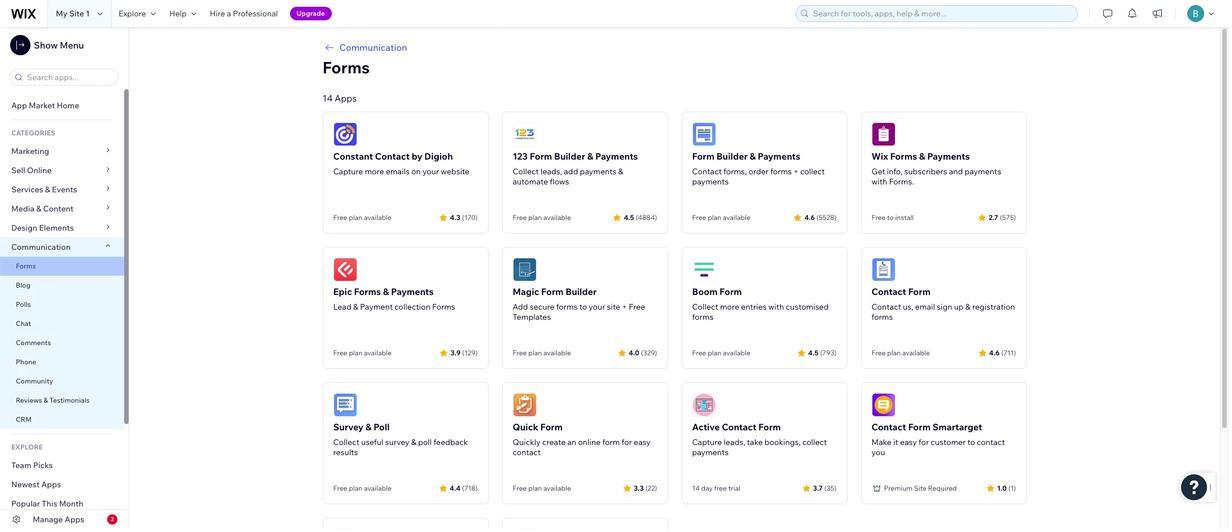 Task type: describe. For each thing, give the bounding box(es) containing it.
forms inside the "wix forms & payments get info, subscribers and payments with forms."
[[890, 151, 917, 162]]

polls link
[[0, 295, 124, 314]]

design elements
[[11, 223, 74, 233]]

collect inside active contact form capture leads, take bookings, collect payments
[[802, 437, 827, 448]]

(1)
[[1008, 484, 1016, 492]]

4.3
[[450, 213, 460, 222]]

active contact form capture leads, take bookings, collect payments
[[692, 422, 827, 458]]

available for email
[[902, 349, 930, 357]]

testimonials
[[50, 396, 90, 405]]

media & content link
[[0, 199, 124, 218]]

capture inside active contact form capture leads, take bookings, collect payments
[[692, 437, 722, 448]]

magic form builder logo image
[[513, 258, 536, 282]]

forms inside form builder & payments contact forms, order forms + collect payments
[[770, 166, 792, 177]]

email
[[915, 302, 935, 312]]

(575)
[[1000, 213, 1016, 222]]

free plan available for entries
[[692, 349, 750, 357]]

form for boom form
[[720, 286, 742, 297]]

1 horizontal spatial communication link
[[323, 41, 1027, 54]]

app
[[11, 100, 27, 111]]

available for capture
[[364, 213, 392, 222]]

payments for form builder & payments
[[758, 151, 800, 162]]

free plan available for payments
[[513, 213, 571, 222]]

contact inside constant contact by digioh capture more emails on your website
[[375, 151, 410, 162]]

popular this month link
[[0, 494, 124, 514]]

free plan available for lead
[[333, 349, 392, 357]]

contact for quickly
[[513, 448, 541, 458]]

available for entries
[[723, 349, 750, 357]]

1 vertical spatial communication link
[[0, 238, 124, 257]]

form for contact form
[[908, 286, 931, 297]]

trial
[[728, 484, 740, 493]]

entries
[[741, 302, 767, 312]]

reviews & testimonials
[[16, 396, 90, 405]]

newest apps link
[[0, 475, 124, 494]]

available for secure
[[543, 349, 571, 357]]

upgrade button
[[290, 7, 332, 20]]

app market home
[[11, 100, 79, 111]]

quick form quickly create an online form for easy contact
[[513, 422, 651, 458]]

my site 1
[[56, 8, 90, 19]]

sign
[[937, 302, 952, 312]]

team
[[11, 460, 31, 471]]

services & events link
[[0, 180, 124, 199]]

form builder & payments contact forms, order forms + collect payments
[[692, 151, 825, 187]]

form inside active contact form capture leads, take bookings, collect payments
[[759, 422, 781, 433]]

free for constant contact by digioh
[[333, 213, 347, 222]]

123 form builder & payments logo image
[[513, 122, 536, 146]]

builder for magic form builder
[[566, 286, 597, 297]]

us,
[[903, 302, 913, 312]]

free inside "magic form builder add secure forms to your site + free templates"
[[629, 302, 645, 312]]

free for contact form
[[872, 349, 886, 357]]

4.5 for payments
[[624, 213, 634, 222]]

make
[[872, 437, 892, 448]]

4.6 (711)
[[989, 348, 1016, 357]]

premium
[[884, 484, 913, 493]]

useful
[[361, 437, 383, 448]]

popular
[[11, 499, 40, 509]]

free for quick form
[[513, 484, 527, 493]]

info,
[[887, 166, 903, 177]]

subscribers
[[904, 166, 947, 177]]

active contact form logo image
[[692, 393, 716, 417]]

3.3
[[634, 484, 644, 492]]

crm
[[16, 415, 32, 424]]

plan for payments
[[528, 213, 542, 222]]

contact form contact us, email sign up & registration forms
[[872, 286, 1015, 322]]

required
[[928, 484, 957, 493]]

2.7
[[989, 213, 998, 222]]

free for survey & poll
[[333, 484, 347, 493]]

available for an
[[543, 484, 571, 493]]

blog link
[[0, 276, 124, 295]]

forms link
[[0, 257, 124, 276]]

for inside 'quick form quickly create an online form for easy contact'
[[622, 437, 632, 448]]

(711)
[[1001, 348, 1016, 357]]

wix forms & payments get info, subscribers and payments with forms.
[[872, 151, 1001, 187]]

plan for an
[[528, 484, 542, 493]]

elements
[[39, 223, 74, 233]]

1 horizontal spatial to
[[887, 213, 894, 222]]

contact for smartarget
[[977, 437, 1005, 448]]

get
[[872, 166, 885, 177]]

free for 123 form builder & payments
[[513, 213, 527, 222]]

free
[[714, 484, 727, 493]]

categories
[[11, 129, 55, 137]]

to inside "magic form builder add secure forms to your site + free templates"
[[579, 302, 587, 312]]

wix forms & payments logo image
[[872, 122, 895, 146]]

constant contact by digioh logo image
[[333, 122, 357, 146]]

apps for manage apps
[[65, 515, 84, 525]]

123 form builder & payments collect leads, add payments & automate flows
[[513, 151, 638, 187]]

payments inside form builder & payments contact forms, order forms + collect payments
[[692, 177, 729, 187]]

poll
[[374, 422, 390, 433]]

newest
[[11, 480, 40, 490]]

forms right collection
[[432, 302, 455, 312]]

available for lead
[[364, 349, 392, 357]]

site for my
[[69, 8, 84, 19]]

2.7 (575)
[[989, 213, 1016, 222]]

by
[[412, 151, 422, 162]]

0 vertical spatial communication
[[339, 42, 407, 53]]

payment
[[360, 302, 393, 312]]

more inside constant contact by digioh capture more emails on your website
[[365, 166, 384, 177]]

free for wix forms & payments
[[872, 213, 886, 222]]

sidebar element
[[0, 27, 129, 529]]

3.9 (129)
[[450, 348, 478, 357]]

media & content
[[11, 204, 74, 214]]

4.4
[[450, 484, 460, 492]]

3.9
[[450, 348, 461, 357]]

3.7
[[813, 484, 823, 492]]

14 for 14 apps
[[323, 93, 333, 104]]

forms.
[[889, 177, 914, 187]]

design
[[11, 223, 37, 233]]

order
[[749, 166, 769, 177]]

market
[[29, 100, 55, 111]]

plan for capture
[[349, 213, 362, 222]]

contact left 'us,'
[[872, 302, 901, 312]]

contact form logo image
[[872, 258, 895, 282]]

smartarget
[[933, 422, 982, 433]]

show menu button
[[10, 35, 84, 55]]

1.0 (1)
[[997, 484, 1016, 492]]

manage apps
[[33, 515, 84, 525]]

app market home link
[[0, 96, 124, 115]]

on
[[411, 166, 421, 177]]

hire
[[210, 8, 225, 19]]

flows
[[550, 177, 569, 187]]

lead
[[333, 302, 351, 312]]

survey & poll logo image
[[333, 393, 357, 417]]

free plan available for capture
[[333, 213, 392, 222]]

forms inside "magic form builder add secure forms to your site + free templates"
[[556, 302, 578, 312]]

emails
[[386, 166, 410, 177]]

3.3 (22)
[[634, 484, 657, 492]]

123
[[513, 151, 528, 162]]

premium site required
[[884, 484, 957, 493]]

free plan available for an
[[513, 484, 571, 493]]

constant
[[333, 151, 373, 162]]

& inside form builder & payments contact forms, order forms + collect payments
[[750, 151, 756, 162]]

(718)
[[462, 484, 478, 492]]

up
[[954, 302, 964, 312]]

comments
[[16, 339, 51, 347]]

services
[[11, 185, 43, 195]]

add
[[564, 166, 578, 177]]

boom
[[692, 286, 718, 297]]

capture inside constant contact by digioh capture more emails on your website
[[333, 166, 363, 177]]

payments inside 123 form builder & payments collect leads, add payments & automate flows
[[595, 151, 638, 162]]

form inside form builder & payments contact forms, order forms + collect payments
[[692, 151, 714, 162]]

form for contact form smartarget
[[908, 422, 931, 433]]

apps for newest apps
[[41, 480, 61, 490]]

free plan available for email
[[872, 349, 930, 357]]

payments for active contact form
[[692, 448, 729, 458]]

forms inside contact form contact us, email sign up & registration forms
[[872, 312, 893, 322]]

plan for email
[[887, 349, 901, 357]]

quickly
[[513, 437, 541, 448]]

+ inside form builder & payments contact forms, order forms + collect payments
[[794, 166, 799, 177]]

for inside contact form smartarget make it easy for customer to contact you
[[919, 437, 929, 448]]

contact down contact form logo
[[872, 286, 906, 297]]

to inside contact form smartarget make it easy for customer to contact you
[[968, 437, 975, 448]]

form for magic form builder
[[541, 286, 564, 297]]

free for epic forms & payments
[[333, 349, 347, 357]]

4.6 for contact form
[[989, 348, 1000, 357]]

epic forms & payments lead & payment collection forms
[[333, 286, 455, 312]]



Task type: vqa. For each thing, say whether or not it's contained in the screenshot.
Automations
no



Task type: locate. For each thing, give the bounding box(es) containing it.
free plan available down templates
[[513, 349, 571, 357]]

Search for tools, apps, help & more... field
[[810, 6, 1074, 21]]

available down entries
[[723, 349, 750, 357]]

to left install
[[887, 213, 894, 222]]

payments inside form builder & payments contact forms, order forms + collect payments
[[758, 151, 800, 162]]

1 vertical spatial leads,
[[724, 437, 745, 448]]

0 horizontal spatial site
[[69, 8, 84, 19]]

1 vertical spatial +
[[622, 302, 627, 312]]

forms right order
[[770, 166, 792, 177]]

month
[[59, 499, 83, 509]]

show menu
[[34, 40, 84, 51]]

free up boom form logo
[[692, 213, 706, 222]]

builder for 123 form builder & payments
[[554, 151, 585, 162]]

0 horizontal spatial communication link
[[0, 238, 124, 257]]

payments down the form builder & payments  logo
[[692, 177, 729, 187]]

2 horizontal spatial apps
[[335, 93, 357, 104]]

form up email
[[908, 286, 931, 297]]

plan for lead
[[349, 349, 362, 357]]

your
[[423, 166, 439, 177], [589, 302, 605, 312]]

phone
[[16, 358, 36, 366]]

easy right the it
[[900, 437, 917, 448]]

collect inside the survey & poll collect useful survey & poll feedback results
[[333, 437, 359, 448]]

free plan available for contact
[[692, 213, 750, 222]]

2 vertical spatial to
[[968, 437, 975, 448]]

feedback
[[434, 437, 468, 448]]

free for boom form
[[692, 349, 706, 357]]

free down templates
[[513, 349, 527, 357]]

plan for contact
[[708, 213, 721, 222]]

free
[[333, 213, 347, 222], [513, 213, 527, 222], [692, 213, 706, 222], [872, 213, 886, 222], [629, 302, 645, 312], [333, 349, 347, 357], [513, 349, 527, 357], [692, 349, 706, 357], [872, 349, 886, 357], [333, 484, 347, 493], [513, 484, 527, 493]]

4.0 (329)
[[629, 348, 657, 357]]

to down smartarget
[[968, 437, 975, 448]]

epic forms & payments logo image
[[333, 258, 357, 282]]

collect
[[513, 166, 539, 177], [692, 302, 718, 312], [333, 437, 359, 448]]

design elements link
[[0, 218, 124, 238]]

apps up this
[[41, 480, 61, 490]]

take
[[747, 437, 763, 448]]

forms
[[770, 166, 792, 177], [556, 302, 578, 312], [692, 312, 714, 322], [872, 312, 893, 322]]

available for contact
[[723, 213, 750, 222]]

poll
[[418, 437, 432, 448]]

plan up epic forms & payments logo
[[349, 213, 362, 222]]

apps up constant contact by digioh logo
[[335, 93, 357, 104]]

builder inside 123 form builder & payments collect leads, add payments & automate flows
[[554, 151, 585, 162]]

contact down smartarget
[[977, 437, 1005, 448]]

your inside "magic form builder add secure forms to your site + free templates"
[[589, 302, 605, 312]]

available down the payment
[[364, 349, 392, 357]]

2 easy from the left
[[900, 437, 917, 448]]

form down the form builder & payments  logo
[[692, 151, 714, 162]]

2 for from the left
[[919, 437, 929, 448]]

payments for wix forms & payments
[[965, 166, 1001, 177]]

+ right order
[[794, 166, 799, 177]]

0 vertical spatial capture
[[333, 166, 363, 177]]

team picks
[[11, 460, 53, 471]]

free left install
[[872, 213, 886, 222]]

payments inside 123 form builder & payments collect leads, add payments & automate flows
[[580, 166, 616, 177]]

0 horizontal spatial with
[[768, 302, 784, 312]]

14 day free trial
[[692, 484, 740, 493]]

upgrade
[[297, 9, 325, 17]]

0 horizontal spatial capture
[[333, 166, 363, 177]]

forms up blog
[[16, 262, 36, 270]]

0 vertical spatial site
[[69, 8, 84, 19]]

communication inside sidebar element
[[11, 242, 72, 252]]

plan for useful
[[349, 484, 362, 493]]

bookings,
[[765, 437, 801, 448]]

payments down active
[[692, 448, 729, 458]]

4.6 for form builder & payments
[[804, 213, 815, 222]]

easy inside 'quick form quickly create an online form for easy contact'
[[634, 437, 651, 448]]

1 horizontal spatial more
[[720, 302, 739, 312]]

1 easy from the left
[[634, 437, 651, 448]]

(793)
[[820, 348, 837, 357]]

available down emails
[[364, 213, 392, 222]]

form for quick form
[[540, 422, 563, 433]]

contact up take
[[722, 422, 756, 433]]

1 vertical spatial 4.5
[[808, 348, 818, 357]]

1 vertical spatial apps
[[41, 480, 61, 490]]

1 horizontal spatial easy
[[900, 437, 917, 448]]

forms down boom
[[692, 312, 714, 322]]

1 horizontal spatial communication
[[339, 42, 407, 53]]

0 vertical spatial 4.5
[[624, 213, 634, 222]]

form inside boom form collect more entries with customised forms
[[720, 286, 742, 297]]

form up bookings, on the bottom of the page
[[759, 422, 781, 433]]

comments link
[[0, 334, 124, 353]]

form right boom
[[720, 286, 742, 297]]

contact left the forms,
[[692, 166, 722, 177]]

1 horizontal spatial 4.6
[[989, 348, 1000, 357]]

0 horizontal spatial for
[[622, 437, 632, 448]]

14 apps
[[323, 93, 357, 104]]

plan down lead
[[349, 349, 362, 357]]

0 vertical spatial leads,
[[541, 166, 562, 177]]

collect down "123"
[[513, 166, 539, 177]]

available for payments
[[543, 213, 571, 222]]

leads, inside 123 form builder & payments collect leads, add payments & automate flows
[[541, 166, 562, 177]]

contact inside contact form smartarget make it easy for customer to contact you
[[977, 437, 1005, 448]]

leads, left take
[[724, 437, 745, 448]]

2 vertical spatial collect
[[333, 437, 359, 448]]

free for form builder & payments
[[692, 213, 706, 222]]

collect down boom
[[692, 302, 718, 312]]

free plan available for useful
[[333, 484, 392, 493]]

menu
[[60, 40, 84, 51]]

0 horizontal spatial 4.5
[[624, 213, 634, 222]]

boom form collect more entries with customised forms
[[692, 286, 829, 322]]

forms up the payment
[[354, 286, 381, 297]]

explore
[[11, 443, 43, 451]]

secure
[[530, 302, 554, 312]]

your inside constant contact by digioh capture more emails on your website
[[423, 166, 439, 177]]

contact form smartarget make it easy for customer to contact you
[[872, 422, 1005, 458]]

1 vertical spatial 14
[[692, 484, 700, 493]]

boom form logo image
[[692, 258, 716, 282]]

14 for 14 day free trial
[[692, 484, 700, 493]]

a
[[227, 8, 231, 19]]

1 vertical spatial capture
[[692, 437, 722, 448]]

help
[[169, 8, 187, 19]]

available down 'us,'
[[902, 349, 930, 357]]

free plan available down results on the bottom of page
[[333, 484, 392, 493]]

more inside boom form collect more entries with customised forms
[[720, 302, 739, 312]]

0 horizontal spatial leads,
[[541, 166, 562, 177]]

forms left 'us,'
[[872, 312, 893, 322]]

Search apps... field
[[24, 69, 115, 85]]

0 horizontal spatial 14
[[323, 93, 333, 104]]

available down useful
[[364, 484, 392, 493]]

help button
[[162, 0, 203, 27]]

newest apps
[[11, 480, 61, 490]]

to left site
[[579, 302, 587, 312]]

leads,
[[541, 166, 562, 177], [724, 437, 745, 448]]

community
[[16, 377, 53, 385]]

site
[[607, 302, 620, 312]]

leads, inside active contact form capture leads, take bookings, collect payments
[[724, 437, 745, 448]]

0 vertical spatial collect
[[513, 166, 539, 177]]

1 vertical spatial site
[[914, 484, 927, 493]]

survey
[[385, 437, 409, 448]]

+ right site
[[622, 302, 627, 312]]

sell online link
[[0, 161, 124, 180]]

to
[[887, 213, 894, 222], [579, 302, 587, 312], [968, 437, 975, 448]]

payments inside the "wix forms & payments get info, subscribers and payments with forms."
[[965, 166, 1001, 177]]

4.5 (793)
[[808, 348, 837, 357]]

1 for from the left
[[622, 437, 632, 448]]

collect
[[800, 166, 825, 177], [802, 437, 827, 448]]

your left site
[[589, 302, 605, 312]]

contact down quick
[[513, 448, 541, 458]]

& inside contact form contact us, email sign up & registration forms
[[965, 302, 971, 312]]

available down the forms,
[[723, 213, 750, 222]]

capture down constant on the top left
[[333, 166, 363, 177]]

contact inside active contact form capture leads, take bookings, collect payments
[[722, 422, 756, 433]]

more left entries
[[720, 302, 739, 312]]

0 horizontal spatial 4.6
[[804, 213, 815, 222]]

plan down quickly
[[528, 484, 542, 493]]

collect inside 123 form builder & payments collect leads, add payments & automate flows
[[513, 166, 539, 177]]

easy inside contact form smartarget make it easy for customer to contact you
[[900, 437, 917, 448]]

wix
[[872, 151, 888, 162]]

& inside the "wix forms & payments get info, subscribers and payments with forms."
[[919, 151, 925, 162]]

payments for 123 form builder & payments
[[580, 166, 616, 177]]

chat
[[16, 319, 31, 328]]

0 vertical spatial +
[[794, 166, 799, 177]]

4.3 (170)
[[450, 213, 478, 222]]

4.5 left (793)
[[808, 348, 818, 357]]

form inside 'quick form quickly create an online form for easy contact'
[[540, 422, 563, 433]]

plan for entries
[[708, 349, 721, 357]]

forms up info,
[[890, 151, 917, 162]]

you
[[872, 448, 885, 458]]

0 vertical spatial apps
[[335, 93, 357, 104]]

free right (329)
[[692, 349, 706, 357]]

0 vertical spatial communication link
[[323, 41, 1027, 54]]

your right the on
[[423, 166, 439, 177]]

form up create at the left
[[540, 422, 563, 433]]

chat link
[[0, 314, 124, 334]]

(35)
[[824, 484, 837, 492]]

form right "123"
[[530, 151, 552, 162]]

free up epic forms & payments logo
[[333, 213, 347, 222]]

capture down active
[[692, 437, 722, 448]]

forms up 14 apps
[[323, 58, 370, 77]]

0 horizontal spatial your
[[423, 166, 439, 177]]

plan down automate
[[528, 213, 542, 222]]

collect up 4.6 (5528)
[[800, 166, 825, 177]]

&
[[587, 151, 593, 162], [750, 151, 756, 162], [919, 151, 925, 162], [618, 166, 623, 177], [45, 185, 50, 195], [36, 204, 41, 214], [383, 286, 389, 297], [353, 302, 358, 312], [965, 302, 971, 312], [44, 396, 48, 405], [365, 422, 372, 433], [411, 437, 416, 448]]

0 horizontal spatial to
[[579, 302, 587, 312]]

0 horizontal spatial apps
[[41, 480, 61, 490]]

form inside contact form smartarget make it easy for customer to contact you
[[908, 422, 931, 433]]

free plan available down create at the left
[[513, 484, 571, 493]]

contact inside 'quick form quickly create an online form for easy contact'
[[513, 448, 541, 458]]

blog
[[16, 281, 31, 290]]

easy right the form
[[634, 437, 651, 448]]

payments right add in the left of the page
[[580, 166, 616, 177]]

1.0
[[997, 484, 1007, 492]]

1 horizontal spatial 4.5
[[808, 348, 818, 357]]

+
[[794, 166, 799, 177], [622, 302, 627, 312]]

free for magic form builder
[[513, 349, 527, 357]]

forms inside boom form collect more entries with customised forms
[[692, 312, 714, 322]]

plan up contact form smartarget logo
[[887, 349, 901, 357]]

0 horizontal spatial contact
[[513, 448, 541, 458]]

0 vertical spatial with
[[872, 177, 887, 187]]

payments inside epic forms & payments lead & payment collection forms
[[391, 286, 434, 297]]

plan down templates
[[528, 349, 542, 357]]

an
[[567, 437, 576, 448]]

plan down results on the bottom of page
[[349, 484, 362, 493]]

available down create at the left
[[543, 484, 571, 493]]

form inside 123 form builder & payments collect leads, add payments & automate flows
[[530, 151, 552, 162]]

available
[[364, 213, 392, 222], [543, 213, 571, 222], [723, 213, 750, 222], [364, 349, 392, 357], [543, 349, 571, 357], [723, 349, 750, 357], [902, 349, 930, 357], [364, 484, 392, 493], [543, 484, 571, 493]]

free plan available down automate
[[513, 213, 571, 222]]

1 horizontal spatial +
[[794, 166, 799, 177]]

free to install
[[872, 213, 914, 222]]

services & events
[[11, 185, 77, 195]]

capture
[[333, 166, 363, 177], [692, 437, 722, 448]]

plan up active contact form logo
[[708, 349, 721, 357]]

1 vertical spatial communication
[[11, 242, 72, 252]]

0 horizontal spatial more
[[365, 166, 384, 177]]

payments for wix forms & payments
[[927, 151, 970, 162]]

show
[[34, 40, 58, 51]]

form left smartarget
[[908, 422, 931, 433]]

free plan available up active contact form logo
[[692, 349, 750, 357]]

0 horizontal spatial collect
[[333, 437, 359, 448]]

0 horizontal spatial easy
[[634, 437, 651, 448]]

forms,
[[724, 166, 747, 177]]

team picks link
[[0, 456, 124, 475]]

builder up add in the left of the page
[[554, 151, 585, 162]]

contact up the it
[[872, 422, 906, 433]]

install
[[895, 213, 914, 222]]

apps down 'month'
[[65, 515, 84, 525]]

plan for secure
[[528, 349, 542, 357]]

free right (793)
[[872, 349, 886, 357]]

for right the form
[[622, 437, 632, 448]]

easy
[[634, 437, 651, 448], [900, 437, 917, 448]]

payments inside the "wix forms & payments get info, subscribers and payments with forms."
[[927, 151, 970, 162]]

collect inside form builder & payments contact forms, order forms + collect payments
[[800, 166, 825, 177]]

0 horizontal spatial +
[[622, 302, 627, 312]]

builder inside "magic form builder add secure forms to your site + free templates"
[[566, 286, 597, 297]]

0 vertical spatial your
[[423, 166, 439, 177]]

site right premium at bottom
[[914, 484, 927, 493]]

automate
[[513, 177, 548, 187]]

with right entries
[[768, 302, 784, 312]]

forms right "secure" on the bottom
[[556, 302, 578, 312]]

0 vertical spatial more
[[365, 166, 384, 177]]

form for 123 form builder & payments
[[530, 151, 552, 162]]

1 vertical spatial collect
[[802, 437, 827, 448]]

4.5 for entries
[[808, 348, 818, 357]]

free down lead
[[333, 349, 347, 357]]

payments right and at the top of page
[[965, 166, 1001, 177]]

more left emails
[[365, 166, 384, 177]]

0 vertical spatial 4.6
[[804, 213, 815, 222]]

available down flows
[[543, 213, 571, 222]]

marketing link
[[0, 142, 124, 161]]

free right site
[[629, 302, 645, 312]]

payments for epic forms & payments
[[391, 286, 434, 297]]

for left customer
[[919, 437, 929, 448]]

free down automate
[[513, 213, 527, 222]]

online
[[578, 437, 601, 448]]

form inside "magic form builder add secure forms to your site + free templates"
[[541, 286, 564, 297]]

contact up emails
[[375, 151, 410, 162]]

0 vertical spatial to
[[887, 213, 894, 222]]

1 vertical spatial with
[[768, 302, 784, 312]]

2 horizontal spatial to
[[968, 437, 975, 448]]

1 vertical spatial collect
[[692, 302, 718, 312]]

events
[[52, 185, 77, 195]]

2 vertical spatial apps
[[65, 515, 84, 525]]

free plan available up epic forms & payments logo
[[333, 213, 392, 222]]

free plan available down the forms,
[[692, 213, 750, 222]]

4.6 left (5528)
[[804, 213, 815, 222]]

popular this month
[[11, 499, 83, 509]]

1 vertical spatial 4.6
[[989, 348, 1000, 357]]

available down templates
[[543, 349, 571, 357]]

more
[[365, 166, 384, 177], [720, 302, 739, 312]]

collect inside boom form collect more entries with customised forms
[[692, 302, 718, 312]]

payments
[[595, 151, 638, 162], [758, 151, 800, 162], [927, 151, 970, 162], [391, 286, 434, 297]]

contact inside form builder & payments contact forms, order forms + collect payments
[[692, 166, 722, 177]]

builder inside form builder & payments contact forms, order forms + collect payments
[[717, 151, 748, 162]]

0 vertical spatial 14
[[323, 93, 333, 104]]

4.5 (4884)
[[624, 213, 657, 222]]

1 horizontal spatial with
[[872, 177, 887, 187]]

payments inside active contact form capture leads, take bookings, collect payments
[[692, 448, 729, 458]]

1 vertical spatial to
[[579, 302, 587, 312]]

forms inside sidebar element
[[16, 262, 36, 270]]

builder right magic
[[566, 286, 597, 297]]

my
[[56, 8, 67, 19]]

sell online
[[11, 165, 52, 176]]

reviews
[[16, 396, 42, 405]]

home
[[57, 100, 79, 111]]

free plan available for secure
[[513, 349, 571, 357]]

free down quickly
[[513, 484, 527, 493]]

1 vertical spatial more
[[720, 302, 739, 312]]

hire a professional
[[210, 8, 278, 19]]

1 horizontal spatial collect
[[513, 166, 539, 177]]

form up "secure" on the bottom
[[541, 286, 564, 297]]

hire a professional link
[[203, 0, 285, 27]]

free down results on the bottom of page
[[333, 484, 347, 493]]

plan up boom form logo
[[708, 213, 721, 222]]

collect right bookings, on the bottom of the page
[[802, 437, 827, 448]]

apps for 14 apps
[[335, 93, 357, 104]]

site left 1
[[69, 8, 84, 19]]

site for premium
[[914, 484, 927, 493]]

with inside boom form collect more entries with customised forms
[[768, 302, 784, 312]]

contact
[[977, 437, 1005, 448], [513, 448, 541, 458]]

+ inside "magic form builder add secure forms to your site + free templates"
[[622, 302, 627, 312]]

free plan available down the payment
[[333, 349, 392, 357]]

1 horizontal spatial contact
[[977, 437, 1005, 448]]

active
[[692, 422, 720, 433]]

4.5 left the (4884)
[[624, 213, 634, 222]]

1 horizontal spatial apps
[[65, 515, 84, 525]]

4.5
[[624, 213, 634, 222], [808, 348, 818, 357]]

1 horizontal spatial site
[[914, 484, 927, 493]]

1 horizontal spatial leads,
[[724, 437, 745, 448]]

1 horizontal spatial 14
[[692, 484, 700, 493]]

form builder & payments  logo image
[[692, 122, 716, 146]]

registration
[[972, 302, 1015, 312]]

marketing
[[11, 146, 49, 156]]

1 vertical spatial your
[[589, 302, 605, 312]]

it
[[893, 437, 898, 448]]

with inside the "wix forms & payments get info, subscribers and payments with forms."
[[872, 177, 887, 187]]

with
[[872, 177, 887, 187], [768, 302, 784, 312]]

available for useful
[[364, 484, 392, 493]]

1 horizontal spatial capture
[[692, 437, 722, 448]]

contact form smartarget logo image
[[872, 393, 895, 417]]

1 horizontal spatial your
[[589, 302, 605, 312]]

leads, left add in the left of the page
[[541, 166, 562, 177]]

payments
[[580, 166, 616, 177], [965, 166, 1001, 177], [692, 177, 729, 187], [692, 448, 729, 458]]

media
[[11, 204, 34, 214]]

0 vertical spatial collect
[[800, 166, 825, 177]]

contact inside contact form smartarget make it easy for customer to contact you
[[872, 422, 906, 433]]

quick form logo image
[[513, 393, 536, 417]]

2 horizontal spatial collect
[[692, 302, 718, 312]]

add
[[513, 302, 528, 312]]

professional
[[233, 8, 278, 19]]

collect down survey
[[333, 437, 359, 448]]

form inside contact form contact us, email sign up & registration forms
[[908, 286, 931, 297]]

with left forms.
[[872, 177, 887, 187]]

1 horizontal spatial for
[[919, 437, 929, 448]]

0 horizontal spatial communication
[[11, 242, 72, 252]]



